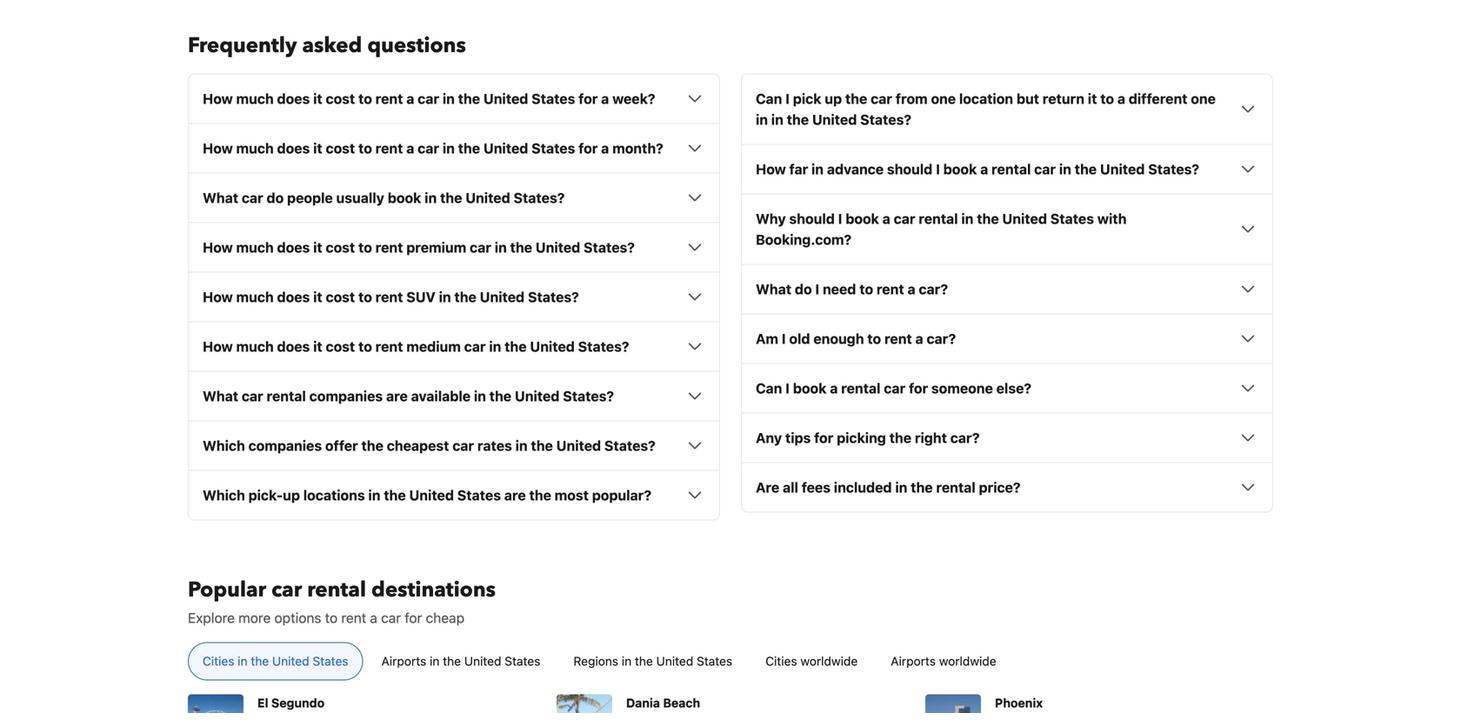 Task type: locate. For each thing, give the bounding box(es) containing it.
the left the right on the right
[[890, 430, 912, 446]]

month?
[[613, 140, 664, 156]]

what inside dropdown button
[[756, 281, 792, 297]]

0 vertical spatial up
[[825, 90, 842, 107]]

cities inside "button"
[[766, 654, 798, 668]]

car inside why should i book a car rental in the united states with booking.com?
[[894, 210, 916, 227]]

worldwide inside button
[[939, 654, 997, 668]]

worldwide
[[801, 654, 858, 668], [939, 654, 997, 668]]

2 which from the top
[[203, 487, 245, 504]]

i up tips
[[786, 380, 790, 397]]

am i old enough to rent a car? button
[[756, 328, 1259, 349]]

why should i book a car rental in the united states with booking.com?
[[756, 210, 1127, 248]]

cost inside how much does it cost to rent suv in the united states? "dropdown button"
[[326, 289, 355, 305]]

regions
[[574, 654, 619, 668]]

cities for cities in the united states
[[203, 654, 234, 668]]

2 much from the top
[[236, 140, 274, 156]]

but
[[1017, 90, 1040, 107]]

tab list containing cities in the united states
[[174, 642, 1288, 682]]

0 horizontal spatial airports
[[382, 654, 427, 668]]

car? right the right on the right
[[951, 430, 980, 446]]

1 vertical spatial can
[[756, 380, 783, 397]]

1 one from the left
[[931, 90, 956, 107]]

rent left medium
[[376, 338, 403, 355]]

a down can i pick up the car from one location but return it to a different one in in the united states?
[[981, 161, 989, 177]]

0 vertical spatial do
[[267, 189, 284, 206]]

the right offer
[[362, 437, 384, 454]]

0 vertical spatial should
[[887, 161, 933, 177]]

a left month?
[[601, 140, 609, 156]]

car? for what do i need to rent a car?
[[919, 281, 948, 297]]

a left week?
[[601, 90, 609, 107]]

can for can i pick up the car from one location but return it to a different one in in the united states?
[[756, 90, 783, 107]]

states? inside "dropdown button"
[[528, 289, 579, 305]]

a down destinations
[[370, 610, 378, 626]]

worldwide inside "button"
[[801, 654, 858, 668]]

i inside can i pick up the car from one location but return it to a different one in in the united states?
[[786, 90, 790, 107]]

for inside 'dropdown button'
[[814, 430, 834, 446]]

how much does it cost to rent premium car in the united states?
[[203, 239, 635, 256]]

1 vertical spatial up
[[283, 487, 300, 504]]

car inside can i pick up the car from one location but return it to a different one in in the united states?
[[871, 90, 893, 107]]

0 vertical spatial which
[[203, 437, 245, 454]]

states left week?
[[532, 90, 575, 107]]

the down cheap at the bottom of page
[[443, 654, 461, 668]]

1 vertical spatial car?
[[927, 330, 956, 347]]

4 much from the top
[[236, 289, 274, 305]]

how inside "dropdown button"
[[203, 289, 233, 305]]

companies up offer
[[309, 388, 383, 404]]

much
[[236, 90, 274, 107], [236, 140, 274, 156], [236, 239, 274, 256], [236, 289, 274, 305], [236, 338, 274, 355]]

cities worldwide
[[766, 654, 858, 668]]

rent left premium
[[376, 239, 403, 256]]

0 vertical spatial are
[[386, 388, 408, 404]]

does inside the how much does it cost to rent medium car in the united states? dropdown button
[[277, 338, 310, 355]]

does for how much does it cost to rent premium car in the united states?
[[277, 239, 310, 256]]

1 vertical spatial are
[[504, 487, 526, 504]]

car? up someone
[[927, 330, 956, 347]]

it inside the how much does it cost to rent a car in the united states for a week? dropdown button
[[313, 90, 323, 107]]

location
[[960, 90, 1014, 107]]

1 does from the top
[[277, 90, 310, 107]]

airports
[[382, 654, 427, 668], [891, 654, 936, 668]]

do left "need"
[[795, 281, 812, 297]]

5 cost from the top
[[326, 338, 355, 355]]

i left "need"
[[816, 281, 820, 297]]

states up el segundo link at the bottom
[[313, 654, 349, 668]]

3 does from the top
[[277, 239, 310, 256]]

much for how much does it cost to rent a car in the united states for a month?
[[236, 140, 274, 156]]

in inside 'button'
[[430, 654, 440, 668]]

a down advance
[[883, 210, 891, 227]]

the inside why should i book a car rental in the united states with booking.com?
[[977, 210, 999, 227]]

to right options
[[325, 610, 338, 626]]

5 much from the top
[[236, 338, 274, 355]]

cost left suv
[[326, 289, 355, 305]]

how for how much does it cost to rent a car in the united states for a month?
[[203, 140, 233, 156]]

how inside 'dropdown button'
[[756, 161, 786, 177]]

united inside "dropdown button"
[[536, 239, 581, 256]]

to inside popular car rental destinations explore more options to rent a car for cheap
[[325, 610, 338, 626]]

1 cities from the left
[[203, 654, 234, 668]]

popular car rental destinations explore more options to rent a car for cheap
[[188, 576, 496, 626]]

do
[[267, 189, 284, 206], [795, 281, 812, 297]]

should
[[887, 161, 933, 177], [790, 210, 835, 227]]

rent inside "dropdown button"
[[376, 239, 403, 256]]

book up why should i book a car rental in the united states with booking.com?
[[944, 161, 977, 177]]

0 horizontal spatial one
[[931, 90, 956, 107]]

in inside why should i book a car rental in the united states with booking.com?
[[962, 210, 974, 227]]

a inside popular car rental destinations explore more options to rent a car for cheap
[[370, 610, 378, 626]]

far
[[790, 161, 808, 177]]

for left someone
[[909, 380, 928, 397]]

does for how much does it cost to rent medium car in the united states?
[[277, 338, 310, 355]]

dania beach
[[626, 696, 701, 710]]

much for how much does it cost to rent a car in the united states for a week?
[[236, 90, 274, 107]]

tips
[[786, 430, 811, 446]]

the down return
[[1075, 161, 1097, 177]]

1 can from the top
[[756, 90, 783, 107]]

should right advance
[[887, 161, 933, 177]]

car inside the how much does it cost to rent premium car in the united states? "dropdown button"
[[470, 239, 492, 256]]

frequently asked questions
[[188, 31, 466, 60]]

book right usually
[[388, 189, 421, 206]]

cities for cities worldwide
[[766, 654, 798, 668]]

3 much from the top
[[236, 239, 274, 256]]

the right suv
[[455, 289, 477, 305]]

does for how much does it cost to rent suv in the united states?
[[277, 289, 310, 305]]

cost for how much does it cost to rent suv in the united states?
[[326, 289, 355, 305]]

car?
[[919, 281, 948, 297], [927, 330, 956, 347], [951, 430, 980, 446]]

el segundo link
[[188, 681, 456, 713]]

can i book a rental car for someone else?
[[756, 380, 1032, 397]]

airports in the united states
[[382, 654, 541, 668]]

cost up usually
[[326, 140, 355, 156]]

a down the enough
[[830, 380, 838, 397]]

1 vertical spatial do
[[795, 281, 812, 297]]

how for how much does it cost to rent suv in the united states?
[[203, 289, 233, 305]]

beach
[[663, 696, 701, 710]]

0 vertical spatial can
[[756, 90, 783, 107]]

does inside the how much does it cost to rent a car in the united states for a week? dropdown button
[[277, 90, 310, 107]]

car? down why should i book a car rental in the united states with booking.com?
[[919, 281, 948, 297]]

states
[[532, 90, 575, 107], [532, 140, 575, 156], [1051, 210, 1094, 227], [457, 487, 501, 504], [313, 654, 349, 668], [505, 654, 541, 668], [697, 654, 733, 668]]

else?
[[997, 380, 1032, 397]]

car? for am i old enough to rent a car?
[[927, 330, 956, 347]]

does inside the how much does it cost to rent premium car in the united states? "dropdown button"
[[277, 239, 310, 256]]

1 horizontal spatial do
[[795, 281, 812, 297]]

airports inside 'button'
[[382, 654, 427, 668]]

cost inside the how much does it cost to rent premium car in the united states? "dropdown button"
[[326, 239, 355, 256]]

0 horizontal spatial cities
[[203, 654, 234, 668]]

rent left suv
[[376, 289, 403, 305]]

how inside "dropdown button"
[[203, 239, 233, 256]]

cities in the united states
[[203, 654, 349, 668]]

a inside dropdown button
[[830, 380, 838, 397]]

cheapest
[[387, 437, 449, 454]]

am
[[756, 330, 779, 347]]

2 worldwide from the left
[[939, 654, 997, 668]]

2 vertical spatial what
[[203, 388, 238, 404]]

i left pick
[[786, 90, 790, 107]]

0 horizontal spatial do
[[267, 189, 284, 206]]

car? inside the what do i need to rent a car? dropdown button
[[919, 281, 948, 297]]

one right the from
[[931, 90, 956, 107]]

what inside what car do people usually book in the united states? dropdown button
[[203, 189, 238, 206]]

rental inside how far in advance should i book a rental car in the united states? 'dropdown button'
[[992, 161, 1031, 177]]

cost
[[326, 90, 355, 107], [326, 140, 355, 156], [326, 239, 355, 256], [326, 289, 355, 305], [326, 338, 355, 355]]

2 does from the top
[[277, 140, 310, 156]]

are left available
[[386, 388, 408, 404]]

does for how much does it cost to rent a car in the united states for a month?
[[277, 140, 310, 156]]

1 horizontal spatial are
[[504, 487, 526, 504]]

dania
[[626, 696, 660, 710]]

car inside the how much does it cost to rent medium car in the united states? dropdown button
[[464, 338, 486, 355]]

cost down usually
[[326, 239, 355, 256]]

the down the right on the right
[[911, 479, 933, 496]]

the down 'how far in advance should i book a rental car in the united states?'
[[977, 210, 999, 227]]

a up "can i book a rental car for someone else?"
[[916, 330, 924, 347]]

states left regions at the left bottom of the page
[[505, 654, 541, 668]]

which inside dropdown button
[[203, 437, 245, 454]]

1 vertical spatial which
[[203, 487, 245, 504]]

can
[[756, 90, 783, 107], [756, 380, 783, 397]]

to right "need"
[[860, 281, 874, 297]]

1 horizontal spatial one
[[1191, 90, 1216, 107]]

for left week?
[[579, 90, 598, 107]]

suv
[[407, 289, 436, 305]]

1 airports from the left
[[382, 654, 427, 668]]

1 horizontal spatial cities
[[766, 654, 798, 668]]

picking
[[837, 430, 886, 446]]

one
[[931, 90, 956, 107], [1191, 90, 1216, 107]]

1 horizontal spatial worldwide
[[939, 654, 997, 668]]

cost for how much does it cost to rent medium car in the united states?
[[326, 338, 355, 355]]

what for what car do people usually book in the united states?
[[203, 189, 238, 206]]

to right the enough
[[868, 330, 882, 347]]

in inside dropdown button
[[368, 487, 381, 504]]

up right pick
[[825, 90, 842, 107]]

i up why should i book a car rental in the united states with booking.com?
[[936, 161, 940, 177]]

advance
[[827, 161, 884, 177]]

states up dania beach link
[[697, 654, 733, 668]]

rental
[[992, 161, 1031, 177], [919, 210, 958, 227], [841, 380, 881, 397], [267, 388, 306, 404], [937, 479, 976, 496], [307, 576, 366, 605]]

can i pick up the car from one location but return it to a different one in in the united states?
[[756, 90, 1216, 128]]

different
[[1129, 90, 1188, 107]]

much inside "dropdown button"
[[236, 239, 274, 256]]

to inside "dropdown button"
[[358, 239, 372, 256]]

airports in the united states button
[[367, 642, 555, 681]]

the up what car rental companies are available in the united states? dropdown button
[[505, 338, 527, 355]]

one right different
[[1191, 90, 1216, 107]]

to up usually
[[358, 140, 372, 156]]

1 horizontal spatial up
[[825, 90, 842, 107]]

it for how much does it cost to rent a car in the united states for a week?
[[313, 90, 323, 107]]

someone
[[932, 380, 993, 397]]

booking.com?
[[756, 231, 852, 248]]

cost for how much does it cost to rent a car in the united states for a week?
[[326, 90, 355, 107]]

what car do people usually book in the united states? button
[[203, 187, 706, 208]]

are down rates
[[504, 487, 526, 504]]

2 cost from the top
[[326, 140, 355, 156]]

airports inside button
[[891, 654, 936, 668]]

worldwide for cities worldwide
[[801, 654, 858, 668]]

states inside 'button'
[[505, 654, 541, 668]]

1 vertical spatial should
[[790, 210, 835, 227]]

fees
[[802, 479, 831, 496]]

0 horizontal spatial should
[[790, 210, 835, 227]]

are inside dropdown button
[[504, 487, 526, 504]]

the down how much does it cost to rent a car in the united states for a month? dropdown button
[[440, 189, 462, 206]]

can for can i book a rental car for someone else?
[[756, 380, 783, 397]]

1 cost from the top
[[326, 90, 355, 107]]

car? inside am i old enough to rent a car? dropdown button
[[927, 330, 956, 347]]

0 vertical spatial car?
[[919, 281, 948, 297]]

up inside dropdown button
[[283, 487, 300, 504]]

cost down how much does it cost to rent suv in the united states?
[[326, 338, 355, 355]]

what car rental companies are available in the united states?
[[203, 388, 614, 404]]

what inside what car rental companies are available in the united states? dropdown button
[[203, 388, 238, 404]]

i up booking.com?
[[838, 210, 843, 227]]

does
[[277, 90, 310, 107], [277, 140, 310, 156], [277, 239, 310, 256], [277, 289, 310, 305], [277, 338, 310, 355]]

book down advance
[[846, 210, 880, 227]]

0 horizontal spatial are
[[386, 388, 408, 404]]

in
[[443, 90, 455, 107], [756, 111, 768, 128], [772, 111, 784, 128], [443, 140, 455, 156], [812, 161, 824, 177], [1060, 161, 1072, 177], [425, 189, 437, 206], [962, 210, 974, 227], [495, 239, 507, 256], [439, 289, 451, 305], [489, 338, 501, 355], [474, 388, 486, 404], [516, 437, 528, 454], [896, 479, 908, 496], [368, 487, 381, 504], [238, 654, 248, 668], [430, 654, 440, 668], [622, 654, 632, 668]]

united inside can i pick up the car from one location but return it to a different one in in the united states?
[[813, 111, 857, 128]]

rent right options
[[341, 610, 367, 626]]

0 horizontal spatial up
[[283, 487, 300, 504]]

states left with on the right top of page
[[1051, 210, 1094, 227]]

states down rates
[[457, 487, 501, 504]]

car inside can i book a rental car for someone else? dropdown button
[[884, 380, 906, 397]]

a inside why should i book a car rental in the united states with booking.com?
[[883, 210, 891, 227]]

should up booking.com?
[[790, 210, 835, 227]]

car inside how much does it cost to rent a car in the united states for a month? dropdown button
[[418, 140, 439, 156]]

which companies offer the cheapest car rates  in the united states? button
[[203, 435, 706, 456]]

can up "any"
[[756, 380, 783, 397]]

states inside dropdown button
[[457, 487, 501, 504]]

1 vertical spatial what
[[756, 281, 792, 297]]

2 vertical spatial car?
[[951, 430, 980, 446]]

cost for how much does it cost to rent premium car in the united states?
[[326, 239, 355, 256]]

it inside the how much does it cost to rent medium car in the united states? dropdown button
[[313, 338, 323, 355]]

the up how much does it cost to rent a car in the united states for a month? dropdown button
[[458, 90, 480, 107]]

car
[[418, 90, 439, 107], [871, 90, 893, 107], [418, 140, 439, 156], [1035, 161, 1056, 177], [242, 189, 263, 206], [894, 210, 916, 227], [470, 239, 492, 256], [464, 338, 486, 355], [884, 380, 906, 397], [242, 388, 263, 404], [453, 437, 474, 454], [272, 576, 302, 605], [381, 610, 401, 626]]

cost inside the how much does it cost to rent medium car in the united states? dropdown button
[[326, 338, 355, 355]]

in inside "dropdown button"
[[439, 289, 451, 305]]

can left pick
[[756, 90, 783, 107]]

can inside dropdown button
[[756, 380, 783, 397]]

can inside can i pick up the car from one location but return it to a different one in in the united states?
[[756, 90, 783, 107]]

does inside how much does it cost to rent suv in the united states? "dropdown button"
[[277, 289, 310, 305]]

companies up pick-
[[249, 437, 322, 454]]

the left most
[[529, 487, 552, 504]]

2 airports from the left
[[891, 654, 936, 668]]

0 vertical spatial what
[[203, 189, 238, 206]]

1 worldwide from the left
[[801, 654, 858, 668]]

for inside popular car rental destinations explore more options to rent a car for cheap
[[405, 610, 422, 626]]

it inside the how much does it cost to rent premium car in the united states? "dropdown button"
[[313, 239, 323, 256]]

book inside why should i book a car rental in the united states with booking.com?
[[846, 210, 880, 227]]

el segundo
[[258, 696, 325, 710]]

to down how much does it cost to rent suv in the united states?
[[358, 338, 372, 355]]

book
[[944, 161, 977, 177], [388, 189, 421, 206], [846, 210, 880, 227], [793, 380, 827, 397]]

a left different
[[1118, 90, 1126, 107]]

the up how much does it cost to rent suv in the united states? "dropdown button"
[[510, 239, 532, 256]]

for left cheap at the bottom of page
[[405, 610, 422, 626]]

it for how much does it cost to rent a car in the united states for a month?
[[313, 140, 323, 156]]

much for how much does it cost to rent medium car in the united states?
[[236, 338, 274, 355]]

how
[[203, 90, 233, 107], [203, 140, 233, 156], [756, 161, 786, 177], [203, 239, 233, 256], [203, 289, 233, 305], [203, 338, 233, 355]]

a inside can i pick up the car from one location but return it to a different one in in the united states?
[[1118, 90, 1126, 107]]

cost down asked
[[326, 90, 355, 107]]

united inside why should i book a car rental in the united states with booking.com?
[[1003, 210, 1048, 227]]

to
[[358, 90, 372, 107], [1101, 90, 1115, 107], [358, 140, 372, 156], [358, 239, 372, 256], [860, 281, 874, 297], [358, 289, 372, 305], [868, 330, 882, 347], [358, 338, 372, 355], [325, 610, 338, 626]]

1 horizontal spatial airports
[[891, 654, 936, 668]]

worldwide for airports worldwide
[[939, 654, 997, 668]]

to inside "dropdown button"
[[358, 289, 372, 305]]

phoenix
[[995, 696, 1043, 710]]

1 which from the top
[[203, 437, 245, 454]]

rent inside popular car rental destinations explore more options to rent a car for cheap
[[341, 610, 367, 626]]

cost inside how much does it cost to rent a car in the united states for a month? dropdown button
[[326, 140, 355, 156]]

4 does from the top
[[277, 289, 310, 305]]

people
[[287, 189, 333, 206]]

to left suv
[[358, 289, 372, 305]]

the
[[458, 90, 480, 107], [846, 90, 868, 107], [787, 111, 809, 128], [458, 140, 480, 156], [1075, 161, 1097, 177], [440, 189, 462, 206], [977, 210, 999, 227], [510, 239, 532, 256], [455, 289, 477, 305], [505, 338, 527, 355], [490, 388, 512, 404], [890, 430, 912, 446], [362, 437, 384, 454], [531, 437, 553, 454], [911, 479, 933, 496], [384, 487, 406, 504], [529, 487, 552, 504], [251, 654, 269, 668], [443, 654, 461, 668], [635, 654, 653, 668]]

for right tips
[[814, 430, 834, 446]]

are
[[756, 479, 780, 496]]

rent
[[376, 90, 403, 107], [376, 140, 403, 156], [376, 239, 403, 256], [877, 281, 905, 297], [376, 289, 403, 305], [885, 330, 912, 347], [376, 338, 403, 355], [341, 610, 367, 626]]

to inside can i pick up the car from one location but return it to a different one in in the united states?
[[1101, 90, 1115, 107]]

1 much from the top
[[236, 90, 274, 107]]

0 horizontal spatial worldwide
[[801, 654, 858, 668]]

in inside "dropdown button"
[[495, 239, 507, 256]]

up left 'locations'
[[283, 487, 300, 504]]

5 does from the top
[[277, 338, 310, 355]]

1 horizontal spatial should
[[887, 161, 933, 177]]

tab list
[[174, 642, 1288, 682]]

car inside the how much does it cost to rent a car in the united states for a week? dropdown button
[[418, 90, 439, 107]]

1 vertical spatial companies
[[249, 437, 322, 454]]

it inside how much does it cost to rent a car in the united states for a month? dropdown button
[[313, 140, 323, 156]]

how much does it cost to rent a car in the united states for a month? button
[[203, 138, 706, 159]]

a
[[407, 90, 414, 107], [601, 90, 609, 107], [1118, 90, 1126, 107], [407, 140, 414, 156], [601, 140, 609, 156], [981, 161, 989, 177], [883, 210, 891, 227], [908, 281, 916, 297], [916, 330, 924, 347], [830, 380, 838, 397], [370, 610, 378, 626]]

to right return
[[1101, 90, 1115, 107]]

the inside "dropdown button"
[[455, 289, 477, 305]]

what car rental companies are available in the united states? button
[[203, 386, 706, 407]]

up
[[825, 90, 842, 107], [283, 487, 300, 504]]

3 cost from the top
[[326, 239, 355, 256]]

what for what do i need to rent a car?
[[756, 281, 792, 297]]

which inside dropdown button
[[203, 487, 245, 504]]

price?
[[979, 479, 1021, 496]]

4 cost from the top
[[326, 289, 355, 305]]

book down the old
[[793, 380, 827, 397]]

much inside "dropdown button"
[[236, 289, 274, 305]]

does inside how much does it cost to rent a car in the united states for a month? dropdown button
[[277, 140, 310, 156]]

how for how much does it cost to rent premium car in the united states?
[[203, 239, 233, 256]]

it inside how much does it cost to rent suv in the united states? "dropdown button"
[[313, 289, 323, 305]]

segundo
[[271, 696, 325, 710]]

book inside dropdown button
[[793, 380, 827, 397]]

cost inside the how much does it cost to rent a car in the united states for a week? dropdown button
[[326, 90, 355, 107]]

do left people on the top left
[[267, 189, 284, 206]]

2 can from the top
[[756, 380, 783, 397]]

to down usually
[[358, 239, 372, 256]]

cities inside button
[[203, 654, 234, 668]]

rental inside can i book a rental car for someone else? dropdown button
[[841, 380, 881, 397]]

2 cities from the left
[[766, 654, 798, 668]]



Task type: describe. For each thing, give the bounding box(es) containing it.
for inside dropdown button
[[909, 380, 928, 397]]

states left month?
[[532, 140, 575, 156]]

frequently
[[188, 31, 297, 60]]

el
[[258, 696, 268, 710]]

are all fees included in the rental price?
[[756, 479, 1021, 496]]

the up dania
[[635, 654, 653, 668]]

book inside 'dropdown button'
[[944, 161, 977, 177]]

up inside can i pick up the car from one location but return it to a different one in in the united states?
[[825, 90, 842, 107]]

pick
[[793, 90, 822, 107]]

car inside how far in advance should i book a rental car in the united states? 'dropdown button'
[[1035, 161, 1056, 177]]

cities in the united states button
[[188, 642, 363, 681]]

states? inside "dropdown button"
[[584, 239, 635, 256]]

the up rates
[[490, 388, 512, 404]]

0 vertical spatial companies
[[309, 388, 383, 404]]

it for how much does it cost to rent suv in the united states?
[[313, 289, 323, 305]]

from
[[896, 90, 928, 107]]

available
[[411, 388, 471, 404]]

return
[[1043, 90, 1085, 107]]

should inside why should i book a car rental in the united states with booking.com?
[[790, 210, 835, 227]]

rent up what car do people usually book in the united states?
[[376, 140, 403, 156]]

options
[[275, 610, 321, 626]]

any tips for picking the right car? button
[[756, 427, 1259, 448]]

states inside why should i book a car rental in the united states with booking.com?
[[1051, 210, 1094, 227]]

rental inside why should i book a car rental in the united states with booking.com?
[[919, 210, 958, 227]]

2 one from the left
[[1191, 90, 1216, 107]]

are all fees included in the rental price? button
[[756, 477, 1259, 498]]

how much does it cost to rent suv in the united states? button
[[203, 286, 706, 307]]

included
[[834, 479, 892, 496]]

united inside dropdown button
[[409, 487, 454, 504]]

to down asked
[[358, 90, 372, 107]]

a down questions
[[407, 90, 414, 107]]

does for how much does it cost to rent a car in the united states for a week?
[[277, 90, 310, 107]]

how much does it cost to rent a car in the united states for a month?
[[203, 140, 664, 156]]

rent up "can i book a rental car for someone else?"
[[885, 330, 912, 347]]

explore
[[188, 610, 235, 626]]

need
[[823, 281, 857, 297]]

it for how much does it cost to rent medium car in the united states?
[[313, 338, 323, 355]]

what car do people usually book in the united states?
[[203, 189, 565, 206]]

a down why should i book a car rental in the united states with booking.com?
[[908, 281, 916, 297]]

airports worldwide
[[891, 654, 997, 668]]

the up el
[[251, 654, 269, 668]]

cities worldwide button
[[751, 642, 873, 681]]

the inside 'button'
[[443, 654, 461, 668]]

any tips for picking the right car?
[[756, 430, 980, 446]]

enough
[[814, 330, 864, 347]]

airports for airports worldwide
[[891, 654, 936, 668]]

which for which pick-up locations in the united states are the most popular?
[[203, 487, 245, 504]]

car? inside 'any tips for picking the right car?' 'dropdown button'
[[951, 430, 980, 446]]

asked
[[302, 31, 362, 60]]

how far in advance should i book a rental car in the united states?
[[756, 161, 1200, 177]]

can i book a rental car for someone else? button
[[756, 378, 1259, 399]]

for left month?
[[579, 140, 598, 156]]

the down the how much does it cost to rent a car in the united states for a week? dropdown button
[[458, 140, 480, 156]]

a down how much does it cost to rent a car in the united states for a week?
[[407, 140, 414, 156]]

which pick-up locations in the united states are the most popular? button
[[203, 485, 706, 506]]

airports for airports in the united states
[[382, 654, 427, 668]]

pick-
[[249, 487, 283, 504]]

are inside dropdown button
[[386, 388, 408, 404]]

week?
[[613, 90, 656, 107]]

rental inside what car rental companies are available in the united states? dropdown button
[[267, 388, 306, 404]]

phoenix link
[[926, 681, 1193, 713]]

rent down questions
[[376, 90, 403, 107]]

can i pick up the car from one location but return it to a different one in in the united states? button
[[756, 88, 1259, 130]]

what for what car rental companies are available in the united states?
[[203, 388, 238, 404]]

any
[[756, 430, 782, 446]]

why
[[756, 210, 786, 227]]

with
[[1098, 210, 1127, 227]]

how much does it cost to rent suv in the united states?
[[203, 289, 579, 305]]

what do i need to rent a car? button
[[756, 279, 1259, 300]]

more
[[239, 610, 271, 626]]

i inside dropdown button
[[786, 380, 790, 397]]

dania beach link
[[557, 681, 822, 713]]

how for how much does it cost to rent a car in the united states for a week?
[[203, 90, 233, 107]]

how for how far in advance should i book a rental car in the united states?
[[756, 161, 786, 177]]

premium
[[407, 239, 467, 256]]

old
[[789, 330, 810, 347]]

should inside 'dropdown button'
[[887, 161, 933, 177]]

how for how much does it cost to rent medium car in the united states?
[[203, 338, 233, 355]]

how much does it cost to rent a car in the united states for a week? button
[[203, 88, 706, 109]]

am i old enough to rent a car?
[[756, 330, 956, 347]]

the down cheapest
[[384, 487, 406, 504]]

regions in the united states
[[574, 654, 733, 668]]

most
[[555, 487, 589, 504]]

the right pick
[[846, 90, 868, 107]]

all
[[783, 479, 799, 496]]

the down pick
[[787, 111, 809, 128]]

how much does it cost to rent premium car in the united states? button
[[203, 237, 706, 258]]

rental inside popular car rental destinations explore more options to rent a car for cheap
[[307, 576, 366, 605]]

how much does it cost to rent a car in the united states for a week?
[[203, 90, 656, 107]]

popular
[[188, 576, 266, 605]]

what do i need to rent a car?
[[756, 281, 948, 297]]

much for how much does it cost to rent suv in the united states?
[[236, 289, 274, 305]]

the inside 'dropdown button'
[[890, 430, 912, 446]]

car inside what car do people usually book in the united states? dropdown button
[[242, 189, 263, 206]]

locations
[[303, 487, 365, 504]]

which pick-up locations in the united states are the most popular?
[[203, 487, 652, 504]]

it for how much does it cost to rent premium car in the united states?
[[313, 239, 323, 256]]

united inside 'button'
[[464, 654, 502, 668]]

rates
[[478, 437, 512, 454]]

car inside which companies offer the cheapest car rates  in the united states? dropdown button
[[453, 437, 474, 454]]

it inside can i pick up the car from one location but return it to a different one in in the united states?
[[1088, 90, 1097, 107]]

rent right "need"
[[877, 281, 905, 297]]

offer
[[325, 437, 358, 454]]

car inside what car rental companies are available in the united states? dropdown button
[[242, 388, 263, 404]]

medium
[[407, 338, 461, 355]]

i left the old
[[782, 330, 786, 347]]

popular?
[[592, 487, 652, 504]]

questions
[[367, 31, 466, 60]]

much for how much does it cost to rent premium car in the united states?
[[236, 239, 274, 256]]

i inside why should i book a car rental in the united states with booking.com?
[[838, 210, 843, 227]]

cost for how much does it cost to rent a car in the united states for a month?
[[326, 140, 355, 156]]

united inside "dropdown button"
[[480, 289, 525, 305]]

states? inside can i pick up the car from one location but return it to a different one in in the united states?
[[861, 111, 912, 128]]

the right rates
[[531, 437, 553, 454]]

how far in advance should i book a rental car in the united states? button
[[756, 159, 1259, 179]]

right
[[915, 430, 947, 446]]

usually
[[336, 189, 385, 206]]

rent inside "dropdown button"
[[376, 289, 403, 305]]

how much does it cost to rent medium car in the united states? button
[[203, 336, 706, 357]]

rental inside are all fees included in the rental price? dropdown button
[[937, 479, 976, 496]]

which companies offer the cheapest car rates  in the united states?
[[203, 437, 656, 454]]

cheap
[[426, 610, 465, 626]]

which for which companies offer the cheapest car rates  in the united states?
[[203, 437, 245, 454]]

the inside "dropdown button"
[[510, 239, 532, 256]]

how much does it cost to rent medium car in the united states?
[[203, 338, 629, 355]]

destinations
[[372, 576, 496, 605]]



Task type: vqa. For each thing, say whether or not it's contained in the screenshot.
Which related to Which companies offer the cheapest car rates  in the United States?
yes



